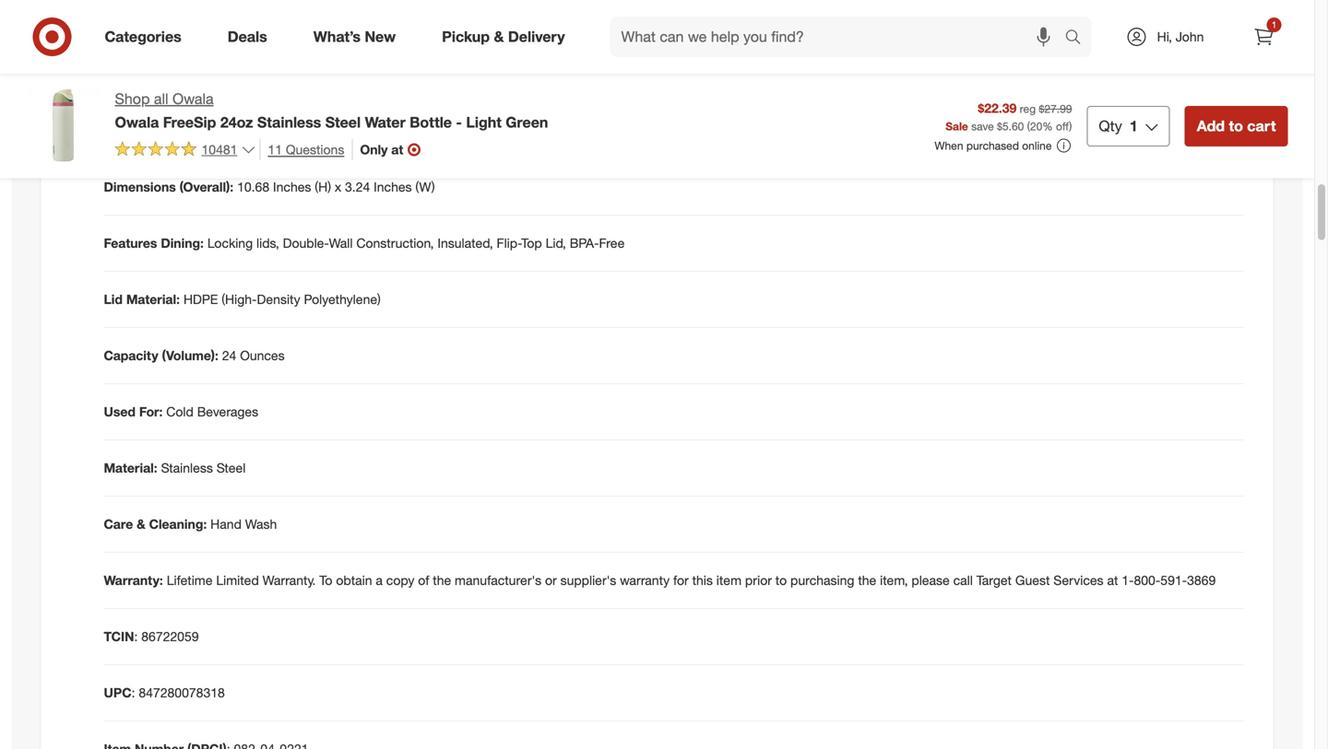 Task type: describe. For each thing, give the bounding box(es) containing it.
care
[[104, 517, 133, 533]]

hand wash water bottle cup dishwasher-safe lid, not for use with hot liquids, manufacturer's limited lifetime warranty.
[[122, 34, 562, 69]]

hot
[[499, 34, 518, 51]]

call
[[953, 573, 973, 589]]

or
[[545, 573, 557, 589]]

liquids,
[[522, 34, 562, 51]]

add
[[1197, 117, 1225, 135]]

1 vertical spatial material:
[[104, 460, 157, 477]]

search
[[1057, 30, 1101, 48]]

1 the from the left
[[433, 573, 451, 589]]

(high-
[[222, 292, 257, 308]]

11 questions link
[[260, 139, 344, 160]]

specifications
[[104, 130, 222, 152]]

pickup & delivery
[[442, 28, 565, 46]]

1 vertical spatial stainless
[[161, 460, 213, 477]]

of
[[418, 573, 429, 589]]

cleaning:
[[149, 517, 207, 533]]

dining:
[[161, 235, 204, 252]]

847280078318
[[139, 685, 225, 702]]

%
[[1043, 119, 1053, 133]]

hi,
[[1157, 29, 1172, 45]]

stainless inside the shop all owala owala freesip 24oz stainless steel water bottle - light green
[[257, 113, 321, 131]]

density
[[257, 292, 300, 308]]

10481 link
[[115, 139, 256, 162]]

item
[[717, 573, 742, 589]]

qty 1
[[1099, 117, 1138, 135]]

3869
[[1187, 573, 1216, 589]]

material: stainless steel
[[104, 460, 246, 477]]

to
[[319, 573, 332, 589]]

john
[[1176, 29, 1204, 45]]

warranty
[[620, 573, 670, 589]]

shop
[[115, 90, 150, 108]]

double-
[[283, 235, 329, 252]]

tcin : 86722059
[[104, 629, 199, 645]]

what's new
[[313, 28, 396, 46]]

x
[[335, 179, 341, 195]]

for inside hand wash water bottle cup dishwasher-safe lid, not for use with hot liquids, manufacturer's limited lifetime warranty.
[[428, 34, 444, 51]]

copy
[[386, 573, 415, 589]]

86722059
[[141, 629, 199, 645]]

: for tcin
[[134, 629, 138, 645]]

what's
[[313, 28, 361, 46]]

what's new link
[[298, 17, 419, 57]]

delivery
[[508, 28, 565, 46]]

specifications button
[[56, 112, 1259, 171]]

save
[[971, 119, 994, 133]]

tcin
[[104, 629, 134, 645]]

locking
[[207, 235, 253, 252]]

not
[[406, 34, 425, 51]]

20
[[1030, 119, 1043, 133]]

wash
[[245, 517, 277, 533]]

800-
[[1134, 573, 1161, 589]]

1 vertical spatial for
[[673, 573, 689, 589]]

: for upc
[[132, 685, 135, 702]]

24oz
[[220, 113, 253, 131]]

1-
[[1122, 573, 1134, 589]]

new
[[365, 28, 396, 46]]

off
[[1056, 119, 1069, 133]]

591-
[[1161, 573, 1187, 589]]

1 horizontal spatial owala
[[172, 90, 214, 108]]

manufacturer's
[[455, 573, 542, 589]]

lid,
[[546, 235, 566, 252]]

11
[[268, 141, 282, 158]]

5.60
[[1003, 119, 1024, 133]]

insulated,
[[438, 235, 493, 252]]

image of owala freesip 24oz stainless steel water bottle - light green image
[[26, 89, 100, 162]]

flip-
[[497, 235, 521, 252]]

steel inside the shop all owala owala freesip 24oz stainless steel water bottle - light green
[[325, 113, 361, 131]]

obtain
[[336, 573, 372, 589]]

limited
[[212, 53, 250, 69]]

categories link
[[89, 17, 205, 57]]

add to cart
[[1197, 117, 1276, 135]]

lifetime
[[254, 53, 295, 69]]

2 the from the left
[[858, 573, 876, 589]]

water
[[365, 113, 406, 131]]

What can we help you find? suggestions appear below search field
[[610, 17, 1070, 57]]

0 vertical spatial material:
[[126, 292, 180, 308]]

deals link
[[212, 17, 290, 57]]

bottle
[[410, 113, 452, 131]]

light
[[466, 113, 502, 131]]

1 inside 1 link
[[1272, 19, 1277, 30]]

safe
[[359, 34, 383, 51]]

0 horizontal spatial steel
[[217, 460, 246, 477]]

used
[[104, 404, 136, 420]]

online
[[1022, 139, 1052, 153]]



Task type: vqa. For each thing, say whether or not it's contained in the screenshot.


Task type: locate. For each thing, give the bounding box(es) containing it.
1 horizontal spatial for
[[673, 573, 689, 589]]

0 vertical spatial owala
[[172, 90, 214, 108]]

0 vertical spatial stainless
[[257, 113, 321, 131]]

& right pickup
[[494, 28, 504, 46]]

0 horizontal spatial to
[[776, 573, 787, 589]]

$22.39 reg $27.99 sale save $ 5.60 ( 20 % off )
[[946, 100, 1072, 133]]

use
[[447, 34, 468, 51]]

steel up questions
[[325, 113, 361, 131]]

(overall):
[[180, 179, 234, 195]]

warranty:
[[104, 573, 163, 589]]

pickup
[[442, 28, 490, 46]]

when
[[935, 139, 963, 153]]

services
[[1054, 573, 1104, 589]]

warranty.
[[263, 573, 316, 589]]

)
[[1069, 119, 1072, 133]]

1 horizontal spatial to
[[1229, 117, 1243, 135]]

1 vertical spatial &
[[137, 517, 145, 533]]

purchasing
[[791, 573, 855, 589]]

& right care
[[137, 517, 145, 533]]

11 questions
[[268, 141, 344, 158]]

care & cleaning: hand wash
[[104, 517, 277, 533]]

supplier's
[[560, 573, 616, 589]]

to right prior
[[776, 573, 787, 589]]

please
[[912, 573, 950, 589]]

1 vertical spatial hand
[[210, 517, 242, 533]]

1 horizontal spatial stainless
[[257, 113, 321, 131]]

categories
[[105, 28, 181, 46]]

steel
[[325, 113, 361, 131], [217, 460, 246, 477]]

inches left (h)
[[273, 179, 311, 195]]

inches left (w)
[[374, 179, 412, 195]]

(w)
[[415, 179, 435, 195]]

features dining: locking lids, double-wall construction, insulated, flip-top lid, bpa-free
[[104, 235, 625, 252]]

pickup & delivery link
[[426, 17, 588, 57]]

1 vertical spatial owala
[[115, 113, 159, 131]]

(h)
[[315, 179, 331, 195]]

construction,
[[356, 235, 434, 252]]

lid material: hdpe (high-density polyethylene)
[[104, 292, 381, 308]]

only
[[360, 141, 388, 158]]

dimensions
[[104, 179, 176, 195]]

this
[[692, 573, 713, 589]]

2 inches from the left
[[374, 179, 412, 195]]

shop all owala owala freesip 24oz stainless steel water bottle - light green
[[115, 90, 548, 131]]

1 vertical spatial at
[[1107, 573, 1118, 589]]

to inside button
[[1229, 117, 1243, 135]]

0 horizontal spatial the
[[433, 573, 451, 589]]

dimensions (overall): 10.68 inches (h) x 3.24 inches (w)
[[104, 179, 435, 195]]

sale
[[946, 119, 968, 133]]

1 vertical spatial 1
[[1130, 117, 1138, 135]]

for
[[428, 34, 444, 51], [673, 573, 689, 589]]

: left the 847280078318
[[132, 685, 135, 702]]

0 horizontal spatial owala
[[115, 113, 159, 131]]

green
[[506, 113, 548, 131]]

warranty: lifetime limited warranty. to obtain a copy of the manufacturer's or supplier's warranty for this item prior to purchasing the item, please call target guest services at 1-800-591-3869
[[104, 573, 1216, 589]]

1 right john
[[1272, 19, 1277, 30]]

when purchased online
[[935, 139, 1052, 153]]

water
[[191, 34, 222, 51]]

lifetime
[[167, 573, 213, 589]]

at left the "1-"
[[1107, 573, 1118, 589]]

0 horizontal spatial stainless
[[161, 460, 213, 477]]

bottle
[[226, 34, 259, 51]]

owala
[[172, 90, 214, 108], [115, 113, 159, 131]]

1 vertical spatial :
[[132, 685, 135, 702]]

capacity (volume): 24 ounces
[[104, 348, 285, 364]]

upc
[[104, 685, 132, 702]]

& for care
[[137, 517, 145, 533]]

guest
[[1015, 573, 1050, 589]]

1 horizontal spatial hand
[[210, 517, 242, 533]]

freesip
[[163, 113, 216, 131]]

0 vertical spatial hand
[[122, 34, 153, 51]]

inches
[[273, 179, 311, 195], [374, 179, 412, 195]]

1 horizontal spatial the
[[858, 573, 876, 589]]

limited
[[216, 573, 259, 589]]

deals
[[228, 28, 267, 46]]

: left 86722059
[[134, 629, 138, 645]]

used for: cold beverages
[[104, 404, 258, 420]]

& for pickup
[[494, 28, 504, 46]]

for left this
[[673, 573, 689, 589]]

questions
[[286, 141, 344, 158]]

hand
[[122, 34, 153, 51], [210, 517, 242, 533]]

hand left wash at the left bottom
[[210, 517, 242, 533]]

ounces
[[240, 348, 285, 364]]

1 vertical spatial steel
[[217, 460, 246, 477]]

1 vertical spatial to
[[776, 573, 787, 589]]

0 vertical spatial steel
[[325, 113, 361, 131]]

add to cart button
[[1185, 106, 1288, 147]]

1 horizontal spatial 1
[[1272, 19, 1277, 30]]

0 vertical spatial 1
[[1272, 19, 1277, 30]]

hand up manufacturer's
[[122, 34, 153, 51]]

warranty.
[[299, 53, 350, 69]]

-
[[456, 113, 462, 131]]

all
[[154, 90, 168, 108]]

&
[[494, 28, 504, 46], [137, 517, 145, 533]]

1 horizontal spatial inches
[[374, 179, 412, 195]]

owala down shop
[[115, 113, 159, 131]]

0 horizontal spatial for
[[428, 34, 444, 51]]

for right not
[[428, 34, 444, 51]]

1 horizontal spatial steel
[[325, 113, 361, 131]]

0 vertical spatial :
[[134, 629, 138, 645]]

0 vertical spatial to
[[1229, 117, 1243, 135]]

at
[[391, 141, 403, 158], [1107, 573, 1118, 589]]

qty
[[1099, 117, 1122, 135]]

0 horizontal spatial hand
[[122, 34, 153, 51]]

the right of
[[433, 573, 451, 589]]

10481
[[202, 141, 237, 158]]

upc : 847280078318
[[104, 685, 225, 702]]

stainless up the 11 questions link
[[257, 113, 321, 131]]

with
[[472, 34, 496, 51]]

at right only
[[391, 141, 403, 158]]

0 vertical spatial &
[[494, 28, 504, 46]]

cup
[[263, 34, 285, 51]]

1 link
[[1244, 17, 1284, 57]]

lid
[[104, 292, 123, 308]]

0 horizontal spatial inches
[[273, 179, 311, 195]]

owala up freesip
[[172, 90, 214, 108]]

1 inches from the left
[[273, 179, 311, 195]]

bpa-
[[570, 235, 599, 252]]

3.24
[[345, 179, 370, 195]]

material: down used
[[104, 460, 157, 477]]

$27.99
[[1039, 102, 1072, 116]]

target
[[977, 573, 1012, 589]]

material: right lid
[[126, 292, 180, 308]]

wall
[[329, 235, 353, 252]]

1 horizontal spatial at
[[1107, 573, 1118, 589]]

0 vertical spatial for
[[428, 34, 444, 51]]

1 right qty
[[1130, 117, 1138, 135]]

purchased
[[967, 139, 1019, 153]]

steel down the beverages
[[217, 460, 246, 477]]

0 horizontal spatial &
[[137, 517, 145, 533]]

$
[[997, 119, 1003, 133]]

10.68
[[237, 179, 269, 195]]

the left item,
[[858, 573, 876, 589]]

stainless up care & cleaning: hand wash
[[161, 460, 213, 477]]

0 vertical spatial at
[[391, 141, 403, 158]]

24
[[222, 348, 236, 364]]

(volume):
[[162, 348, 218, 364]]

free
[[599, 235, 625, 252]]

to right add
[[1229, 117, 1243, 135]]

hand inside hand wash water bottle cup dishwasher-safe lid, not for use with hot liquids, manufacturer's limited lifetime warranty.
[[122, 34, 153, 51]]

0 horizontal spatial 1
[[1130, 117, 1138, 135]]

0 horizontal spatial at
[[391, 141, 403, 158]]

1 horizontal spatial &
[[494, 28, 504, 46]]

cart
[[1247, 117, 1276, 135]]

beverages
[[197, 404, 258, 420]]



